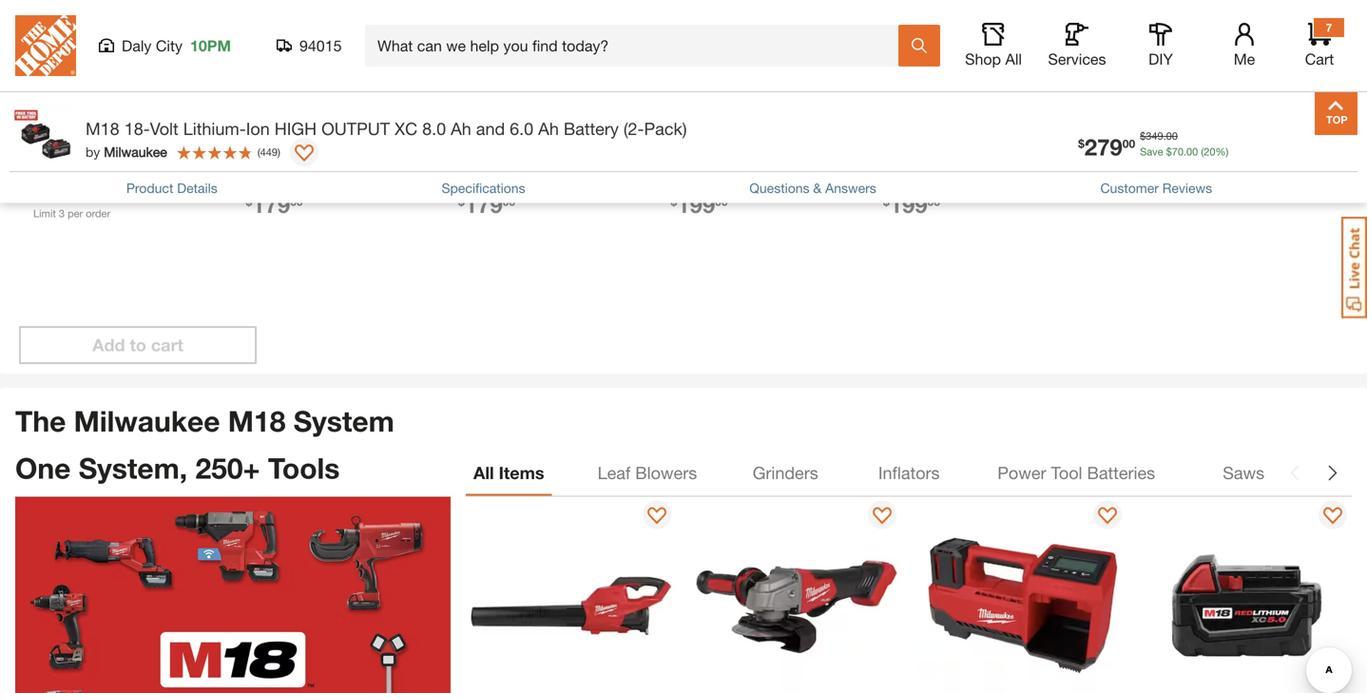 Task type: vqa. For each thing, say whether or not it's contained in the screenshot.
1 / 5 GROUP
yes



Task type: locate. For each thing, give the bounding box(es) containing it.
the milwaukee m18 system
[[15, 404, 394, 438]]

all items button
[[466, 450, 552, 496]]

only) down electric
[[319, 137, 349, 153]]

fuel up the and at left top
[[484, 97, 516, 113]]

$ 279 00 $ 349 . 00 save $ 70 . 00 ( 20 %)
[[1078, 130, 1229, 160]]

brushless up in.
[[666, 117, 724, 133]]

m18 inside milwaukee m18 18-volt lithium-ion cordless electric portable inflator (tool-only)
[[241, 97, 267, 113]]

2 display image from the left
[[1323, 507, 1342, 526]]

m18 up by
[[86, 118, 119, 139]]

ion up portable
[[366, 97, 384, 113]]

0 vertical spatial brushless
[[666, 117, 724, 133]]

1 vertical spatial brushless
[[453, 137, 512, 153]]

customer
[[1100, 180, 1159, 196]]

grinder
[[713, 137, 758, 153]]

ah down mph
[[538, 118, 559, 139]]

( inside $ 279 00 $ 349 . 00 save $ 70 . 00 ( 20 %)
[[1201, 145, 1204, 158]]

1 vertical spatial %)
[[171, 187, 184, 199]]

$ right details
[[246, 195, 252, 208]]

cordless inside milwaukee m18 fuel 18v lithium-ion brushless cordless 4-1/2 in./5 in. grinder w/paddle switch (tool-only)
[[728, 117, 781, 133]]

m18 up inflator
[[241, 97, 267, 113]]

1 vertical spatial 20
[[159, 187, 171, 199]]

milwaukee
[[241, 80, 309, 95], [453, 80, 522, 95], [666, 80, 734, 95], [878, 80, 947, 95], [104, 144, 167, 160], [74, 404, 220, 438]]

m18 up 250+
[[228, 404, 286, 438]]

1 display image from the left
[[1098, 507, 1117, 526]]

$ up save
[[1140, 130, 1146, 142]]

0 horizontal spatial only)
[[319, 137, 349, 153]]

m18 up cfm
[[453, 97, 480, 113]]

20 inside $ 279 00 $ 349 . 00 save $ 70 . 00 ( 20 %)
[[1204, 145, 1215, 158]]

$ down by
[[95, 171, 101, 184]]

inflators
[[878, 463, 940, 483]]

m18 fuel 120 mph 450 cfm 18-volt lithium-ion brushless cordless handheld blower (tool-only) image
[[444, 0, 626, 66], [466, 500, 676, 693]]

1 horizontal spatial cordless
[[516, 137, 568, 153]]

visualtabs tab list
[[466, 450, 1286, 496]]

all items
[[473, 463, 544, 483]]

0 vertical spatial %)
[[1215, 145, 1229, 158]]

0 vertical spatial all
[[1005, 50, 1022, 68]]

fuel left 18v on the top of the page
[[696, 97, 729, 113]]

m18 inside milwaukee m18 fuel 120 mph 450 cfm 18-volt lithium-ion brushless cordless handheld blower (tool- only)
[[453, 97, 480, 113]]

2 199 from the left
[[889, 190, 928, 218]]

199 down switch at the top of the page
[[677, 190, 715, 218]]

1 horizontal spatial (tool-
[[560, 157, 593, 173]]

milwaukee up 18v on the top of the page
[[666, 80, 734, 95]]

(tool- inside milwaukee m18 fuel 120 mph 450 cfm 18-volt lithium-ion brushless cordless handheld blower (tool- only)
[[560, 157, 593, 173]]

$ down by milwaukee
[[121, 187, 127, 199]]

milwaukee inside milwaukee m18 fuel 18v lithium-ion brushless cordless 4-1/2 in./5 in. grinder w/paddle switch (tool-only)
[[666, 80, 734, 95]]

4 / 5 group
[[656, 0, 859, 245]]

20 up reviews on the top right of the page
[[1204, 145, 1215, 158]]

product image image
[[14, 102, 76, 164]]

1 horizontal spatial fuel
[[696, 97, 729, 113]]

179 down handheld
[[465, 190, 503, 218]]

city
[[156, 37, 183, 55]]

volt down 120
[[506, 117, 528, 133]]

0 horizontal spatial all
[[473, 463, 494, 483]]

m18 18-volt lithium-ion cordless electric portable inflator (tool-only) image
[[231, 0, 414, 66], [916, 500, 1127, 693]]

1 horizontal spatial %)
[[1215, 145, 1229, 158]]

2 $ 179 00 from the left
[[458, 190, 515, 218]]

portable
[[345, 117, 395, 133]]

1 horizontal spatial only)
[[453, 177, 484, 193]]

1 $ 199 00 from the left
[[671, 190, 728, 218]]

0 vertical spatial 70
[[1172, 145, 1184, 158]]

details
[[177, 180, 217, 196]]

cordless up inflator
[[241, 117, 294, 133]]

0 horizontal spatial ah
[[451, 118, 471, 139]]

0 horizontal spatial 199
[[677, 190, 715, 218]]

0 vertical spatial m18 fuel 120 mph 450 cfm 18-volt lithium-ion brushless cordless handheld blower (tool-only) image
[[444, 0, 626, 66]]

1/2
[[797, 117, 816, 133]]

$
[[1140, 130, 1146, 142], [1078, 137, 1084, 150], [1166, 145, 1172, 158], [95, 171, 101, 184], [121, 187, 127, 199], [246, 195, 252, 208], [458, 195, 465, 208], [671, 195, 677, 208], [883, 195, 889, 208]]

0 horizontal spatial cordless
[[241, 117, 294, 133]]

1 horizontal spatial 70
[[1172, 145, 1184, 158]]

1 199 from the left
[[677, 190, 715, 218]]

2 fuel from the left
[[696, 97, 729, 113]]

$ 199 00 down switch at the top of the page
[[671, 190, 728, 218]]

per
[[68, 207, 83, 219]]

all right shop
[[1005, 50, 1022, 68]]

1 vertical spatial only)
[[743, 157, 774, 173]]

0 vertical spatial 20
[[1204, 145, 1215, 158]]

lithium- down mph
[[532, 117, 581, 133]]

(2-
[[623, 118, 644, 139]]

00 inside the 4 / 5 group
[[715, 195, 728, 208]]

(tool- inside milwaukee m18 18-volt lithium-ion cordless electric portable inflator (tool-only)
[[286, 137, 319, 153]]

0 horizontal spatial (tool-
[[286, 137, 319, 153]]

1 fuel from the left
[[484, 97, 516, 113]]

product details button
[[126, 178, 217, 198], [126, 178, 217, 198]]

1 179 from the left
[[252, 190, 290, 218]]

fuel for 179
[[484, 97, 516, 113]]

(tool- inside milwaukee m18 fuel 18v lithium-ion brushless cordless 4-1/2 in./5 in. grinder w/paddle switch (tool-only)
[[710, 157, 743, 173]]

1 horizontal spatial ah
[[538, 118, 559, 139]]

0 horizontal spatial fuel
[[484, 97, 516, 113]]

0 vertical spatial m18 18-volt lithium-ion cordless electric portable inflator (tool-only) image
[[231, 0, 414, 66]]

1 vertical spatial m18 18-volt lithium-ion cordless electric portable inflator (tool-only) image
[[916, 500, 1127, 693]]

cordless inside milwaukee m18 18-volt lithium-ion cordless electric portable inflator (tool-only)
[[241, 117, 294, 133]]

high
[[275, 118, 317, 139]]

2 horizontal spatial cordless
[[728, 117, 781, 133]]

( down electric
[[320, 156, 322, 169]]

(tool- down "battery"
[[560, 157, 593, 173]]

( left )
[[257, 146, 260, 158]]

70 down by milwaukee
[[127, 187, 139, 199]]

2 horizontal spatial display image
[[873, 507, 892, 526]]

xc
[[395, 118, 417, 139]]

94015
[[299, 37, 342, 55]]

display image right )
[[295, 145, 314, 164]]

electric
[[297, 117, 342, 133]]

18- left 6.0
[[486, 117, 506, 133]]

m18 for m18 fuel 120 mph 450 cfm 18-volt lithium-ion brushless cordless handheld blower (tool- only)
[[453, 97, 480, 113]]

What can we help you find today? search field
[[377, 26, 897, 66]]

%) inside $ 349 . 00 $ 70 . 00 ( 20 %) limit 3 per order
[[171, 187, 184, 199]]

20 left details
[[159, 187, 171, 199]]

w/paddle
[[761, 137, 817, 153]]

lithium- inside milwaukee m18 fuel 120 mph 450 cfm 18-volt lithium-ion brushless cordless handheld blower (tool- only)
[[532, 117, 581, 133]]

only) inside milwaukee m18 fuel 120 mph 450 cfm 18-volt lithium-ion brushless cordless handheld blower (tool- only)
[[453, 177, 484, 193]]

display image down "blowers"
[[647, 507, 666, 526]]

4-
[[784, 117, 797, 133]]

services button
[[1047, 23, 1108, 68]]

volt inside milwaukee m18 fuel 120 mph 450 cfm 18-volt lithium-ion brushless cordless handheld blower (tool- only)
[[506, 117, 528, 133]]

18- up high at the left top of the page
[[271, 97, 291, 113]]

0 horizontal spatial 349
[[101, 171, 118, 184]]

179 inside 3 / 5 group
[[465, 190, 503, 218]]

0 horizontal spatial 18-
[[124, 118, 150, 139]]

m18
[[241, 97, 267, 113], [453, 97, 480, 113], [666, 97, 692, 113], [86, 118, 119, 139], [228, 404, 286, 438]]

(tool-
[[286, 137, 319, 153], [560, 157, 593, 173], [710, 157, 743, 173]]

1 horizontal spatial brushless
[[666, 117, 724, 133]]

199 for m18 fuel 18v lithium-ion brushless cordless jig saw (tool-only) image
[[889, 190, 928, 218]]

$ 199 00 right answers
[[883, 190, 940, 218]]

1 horizontal spatial display image
[[1323, 507, 1342, 526]]

daly city 10pm
[[122, 37, 231, 55]]

0 horizontal spatial 70
[[127, 187, 139, 199]]

2 horizontal spatial (tool-
[[710, 157, 743, 173]]

inflator
[[241, 137, 282, 153]]

display image down "visualtabs" tab list
[[873, 507, 892, 526]]

m18 inside milwaukee m18 fuel 18v lithium-ion brushless cordless 4-1/2 in./5 in. grinder w/paddle switch (tool-only)
[[666, 97, 692, 113]]

2 vertical spatial only)
[[453, 177, 484, 193]]

only) down handheld
[[453, 177, 484, 193]]

179 down ( 449 )
[[252, 190, 290, 218]]

only) for 179
[[453, 177, 484, 193]]

18v
[[732, 97, 755, 113]]

1 horizontal spatial all
[[1005, 50, 1022, 68]]

$ 179 00 inside 3 / 5 group
[[458, 190, 515, 218]]

brushless inside milwaukee m18 fuel 120 mph 450 cfm 18-volt lithium-ion brushless cordless handheld blower (tool- only)
[[453, 137, 512, 153]]

milwaukee inside milwaukee m18 18-volt lithium-ion cordless electric portable inflator (tool-only)
[[241, 80, 309, 95]]

1 horizontal spatial volt
[[291, 97, 313, 113]]

cordless inside milwaukee m18 fuel 120 mph 450 cfm 18-volt lithium-ion brushless cordless handheld blower (tool- only)
[[516, 137, 568, 153]]

( left details
[[156, 187, 159, 199]]

0 horizontal spatial m18 18-volt lithium-ion cordless electric portable inflator (tool-only) image
[[231, 0, 414, 66]]

ion inside milwaukee m18 18-volt lithium-ion cordless electric portable inflator (tool-only)
[[366, 97, 384, 113]]

1 vertical spatial all
[[473, 463, 494, 483]]

18- up by milwaukee
[[124, 118, 150, 139]]

2 $ 199 00 from the left
[[883, 190, 940, 218]]

cordless down 18v on the top of the page
[[728, 117, 781, 133]]

lithium- inside milwaukee m18 18-volt lithium-ion cordless electric portable inflator (tool-only)
[[317, 97, 366, 113]]

lithium- inside milwaukee m18 fuel 18v lithium-ion brushless cordless 4-1/2 in./5 in. grinder w/paddle switch (tool-only)
[[759, 97, 808, 113]]

1 horizontal spatial $ 179 00
[[458, 190, 515, 218]]

$ 179 00 inside 2 / 5 group
[[246, 190, 303, 218]]

volt up high at the left top of the page
[[291, 97, 313, 113]]

0 horizontal spatial volt
[[150, 118, 178, 139]]

0 horizontal spatial $ 199 00
[[671, 190, 728, 218]]

179 inside 2 / 5 group
[[252, 190, 290, 218]]

milwaukee up the and at left top
[[453, 80, 522, 95]]

m18 up pack)
[[666, 97, 692, 113]]

$ 199 00 inside the 4 / 5 group
[[671, 190, 728, 218]]

2 horizontal spatial 18-
[[486, 117, 506, 133]]

20 inside $ 349 . 00 $ 70 . 00 ( 20 %) limit 3 per order
[[159, 187, 171, 199]]

product
[[126, 180, 173, 196]]

ion up 1/2
[[808, 97, 826, 113]]

.
[[1163, 130, 1166, 142], [1184, 145, 1186, 158], [118, 171, 121, 184], [139, 187, 142, 199]]

( link
[[241, 149, 404, 174]]

fuel inside milwaukee m18 fuel 18v lithium-ion brushless cordless 4-1/2 in./5 in. grinder w/paddle switch (tool-only)
[[696, 97, 729, 113]]

$ down switch at the top of the page
[[671, 195, 677, 208]]

and
[[476, 118, 505, 139]]

battery
[[564, 118, 619, 139]]

grinders button
[[743, 450, 828, 496]]

$ right answers
[[883, 195, 889, 208]]

1 horizontal spatial 20
[[1204, 145, 1215, 158]]

blowers
[[635, 463, 697, 483]]

add to cart button
[[19, 326, 257, 364]]

2 horizontal spatial only)
[[743, 157, 774, 173]]

all
[[1005, 50, 1022, 68], [473, 463, 494, 483]]

lithium- up output
[[317, 97, 366, 113]]

$ 179 00 for m18 18-volt lithium-ion cordless electric portable inflator (tool-only)
[[246, 190, 303, 218]]

2 179 from the left
[[465, 190, 503, 218]]

brushless up handheld
[[453, 137, 512, 153]]

$ down handheld
[[458, 195, 465, 208]]

70 right save
[[1172, 145, 1184, 158]]

add to cart
[[92, 334, 183, 355]]

$ inside 3 / 5 group
[[458, 195, 465, 208]]

1 horizontal spatial $ 199 00
[[883, 190, 940, 218]]

279
[[1084, 133, 1123, 160]]

1 horizontal spatial 179
[[465, 190, 503, 218]]

all left items
[[473, 463, 494, 483]]

( 449 )
[[257, 146, 280, 158]]

only)
[[319, 137, 349, 153], [743, 157, 774, 173], [453, 177, 484, 193]]

ah
[[451, 118, 471, 139], [538, 118, 559, 139]]

questions & answers
[[749, 180, 876, 196]]

349 down by milwaukee
[[101, 171, 118, 184]]

2 horizontal spatial volt
[[506, 117, 528, 133]]

only) inside milwaukee m18 fuel 18v lithium-ion brushless cordless 4-1/2 in./5 in. grinder w/paddle switch (tool-only)
[[743, 157, 774, 173]]

leaf blowers button
[[590, 450, 705, 496]]

m18 18-volt lithium-ion cordless electric portable inflator (tool-only) image inside 2 / 5 group
[[231, 0, 414, 66]]

milwaukee inside milwaukee m18 fuel 120 mph 450 cfm 18-volt lithium-ion brushless cordless handheld blower (tool- only)
[[453, 80, 522, 95]]

ion up 449
[[246, 118, 270, 139]]

only) down grinder
[[743, 157, 774, 173]]

m18 fuel 18v lithium-ion brushless cordless 4-1/2 in./5 in. grinder w/paddle switch (tool-only) image
[[656, 0, 839, 66], [691, 500, 901, 693]]

199 inside the 4 / 5 group
[[677, 190, 715, 218]]

$ 199 00
[[671, 190, 728, 218], [883, 190, 940, 218]]

0 horizontal spatial %)
[[171, 187, 184, 199]]

0 horizontal spatial display image
[[1098, 507, 1117, 526]]

00
[[1166, 130, 1178, 142], [1123, 137, 1135, 150], [1186, 145, 1198, 158], [121, 171, 133, 184], [142, 187, 153, 199], [290, 195, 303, 208], [503, 195, 515, 208], [715, 195, 728, 208], [928, 195, 940, 208]]

$ 179 00 down )
[[246, 190, 303, 218]]

18- inside milwaukee m18 fuel 120 mph 450 cfm 18-volt lithium-ion brushless cordless handheld blower (tool- only)
[[486, 117, 506, 133]]

questions & answers button
[[749, 178, 876, 198], [749, 178, 876, 198]]

199 right answers
[[889, 190, 928, 218]]

0 horizontal spatial brushless
[[453, 137, 512, 153]]

display image
[[1098, 507, 1117, 526], [1323, 507, 1342, 526]]

$ 179 00 down handheld
[[458, 190, 515, 218]]

349
[[1146, 130, 1163, 142], [101, 171, 118, 184]]

system
[[293, 404, 394, 438]]

1 horizontal spatial m18 18-volt lithium-ion cordless electric portable inflator (tool-only) image
[[916, 500, 1127, 693]]

0 horizontal spatial 179
[[252, 190, 290, 218]]

1 vertical spatial m18 fuel 18v lithium-ion brushless cordless 4-1/2 in./5 in. grinder w/paddle switch (tool-only) image
[[691, 500, 901, 693]]

1 vertical spatial 70
[[127, 187, 139, 199]]

0 horizontal spatial $ 179 00
[[246, 190, 303, 218]]

lithium- up 4-
[[759, 97, 808, 113]]

volt up by milwaukee
[[150, 118, 178, 139]]

199
[[677, 190, 715, 218], [889, 190, 928, 218]]

0 vertical spatial 349
[[1146, 130, 1163, 142]]

( up reviews on the top right of the page
[[1201, 145, 1204, 158]]

1 horizontal spatial 349
[[1146, 130, 1163, 142]]

order
[[86, 207, 110, 219]]

1 horizontal spatial 199
[[889, 190, 928, 218]]

milwaukee for milwaukee m18 fuel 120 mph 450 cfm 18-volt lithium-ion brushless cordless handheld blower (tool- only)
[[453, 80, 522, 95]]

ah right 8.0
[[451, 118, 471, 139]]

349 up save
[[1146, 130, 1163, 142]]

1 vertical spatial 349
[[101, 171, 118, 184]]

display image
[[295, 145, 314, 164], [647, 507, 666, 526], [873, 507, 892, 526]]

milwaukee down m18 fuel 18v lithium-ion brushless cordless jig saw (tool-only) image
[[878, 80, 947, 95]]

(tool- down grinder
[[710, 157, 743, 173]]

0 vertical spatial m18 fuel 18v lithium-ion brushless cordless 4-1/2 in./5 in. grinder w/paddle switch (tool-only) image
[[656, 0, 839, 66]]

ion down 450
[[581, 117, 599, 133]]

179 for milwaukee m18 18-volt lithium-ion cordless electric portable inflator (tool-only)
[[252, 190, 290, 218]]

cordless up blower
[[516, 137, 568, 153]]

milwaukee up high at the left top of the page
[[241, 80, 309, 95]]

0 horizontal spatial 20
[[159, 187, 171, 199]]

70
[[1172, 145, 1184, 158], [127, 187, 139, 199]]

0 vertical spatial only)
[[319, 137, 349, 153]]

fuel inside milwaukee m18 fuel 120 mph 450 cfm 18-volt lithium-ion brushless cordless handheld blower (tool- only)
[[484, 97, 516, 113]]

tools
[[268, 451, 340, 485]]

1 horizontal spatial 18-
[[271, 97, 291, 113]]

%)
[[1215, 145, 1229, 158], [171, 187, 184, 199]]

1 $ 179 00 from the left
[[246, 190, 303, 218]]

volt
[[291, 97, 313, 113], [506, 117, 528, 133], [150, 118, 178, 139]]

brushless
[[666, 117, 724, 133], [453, 137, 512, 153]]

179
[[252, 190, 290, 218], [465, 190, 503, 218]]

2 ah from the left
[[538, 118, 559, 139]]

$ 179 00
[[246, 190, 303, 218], [458, 190, 515, 218]]

00 inside 3 / 5 group
[[503, 195, 515, 208]]

specifications button
[[442, 178, 525, 198], [442, 178, 525, 198]]

reviews
[[1162, 180, 1212, 196]]

(tool- right )
[[286, 137, 319, 153]]

services
[[1048, 50, 1106, 68]]

199 for m18 fuel 18v lithium-ion brushless cordless 4-1/2 in./5 in. grinder w/paddle switch (tool-only) image within the the 4 / 5 group
[[677, 190, 715, 218]]

only) inside milwaukee m18 18-volt lithium-ion cordless electric portable inflator (tool-only)
[[319, 137, 349, 153]]

handheld
[[453, 157, 511, 173]]

display image for m18 18-volt 5.0 ah lithium-ion xc extended capacity battery pack image
[[1323, 507, 1342, 526]]



Task type: describe. For each thing, give the bounding box(es) containing it.
leaf blowers
[[598, 463, 697, 483]]

cfm
[[453, 117, 482, 133]]

questions
[[749, 180, 810, 196]]

milwaukee m18 18-volt lithium-ion cordless electric portable inflator (tool-only)
[[241, 80, 395, 153]]

ion inside milwaukee m18 fuel 120 mph 450 cfm 18-volt lithium-ion brushless cordless handheld blower (tool- only)
[[581, 117, 599, 133]]

cart 7
[[1305, 21, 1334, 68]]

the home depot logo image
[[15, 15, 76, 76]]

m18 fuel 18v lithium-ion brushless cordless 4-1/2 in./5 in. grinder w/paddle switch (tool-only) image inside the 4 / 5 group
[[656, 0, 839, 66]]

( inside $ 349 . 00 $ 70 . 00 ( 20 %) limit 3 per order
[[156, 187, 159, 199]]

milwaukee up the system,
[[74, 404, 220, 438]]

in.
[[695, 137, 710, 153]]

milwaukee for milwaukee m18 fuel 18v lithium-ion brushless cordless 4-1/2 in./5 in. grinder w/paddle switch (tool-only)
[[666, 80, 734, 95]]

top button
[[1315, 92, 1358, 135]]

00 inside 2 / 5 group
[[290, 195, 303, 208]]

live chat image
[[1341, 217, 1367, 318]]

by
[[86, 144, 100, 160]]

all inside "visualtabs" tab list
[[473, 463, 494, 483]]

1 vertical spatial m18 fuel 120 mph 450 cfm 18-volt lithium-ion brushless cordless handheld blower (tool-only) image
[[466, 500, 676, 693]]

save
[[1140, 145, 1163, 158]]

(tool- for 179
[[560, 157, 593, 173]]

m18 fuel 18v lithium-ion brushless cordless jig saw (tool-only) image
[[869, 0, 1051, 66]]

only) for 199
[[743, 157, 774, 173]]

shop all
[[965, 50, 1022, 68]]

by milwaukee
[[86, 144, 167, 160]]

display image for rightmost m18 18-volt lithium-ion cordless electric portable inflator (tool-only) image
[[1098, 507, 1117, 526]]

mph
[[546, 97, 576, 113]]

&
[[813, 180, 822, 196]]

1 horizontal spatial display image
[[647, 507, 666, 526]]

the
[[15, 404, 66, 438]]

lithium- up details
[[183, 118, 246, 139]]

switch
[[666, 157, 706, 173]]

3 / 5 group
[[444, 0, 647, 245]]

$ 349 . 00 $ 70 . 00 ( 20 %) limit 3 per order
[[33, 171, 184, 219]]

milwaukee m18 fuel 18v lithium-ion brushless cordless 4-1/2 in./5 in. grinder w/paddle switch (tool-only)
[[666, 80, 826, 173]]

power tool batteries button
[[990, 450, 1163, 496]]

inflators button
[[866, 450, 952, 496]]

m18 18-volt 5.0 ah lithium-ion xc extended capacity battery pack image
[[1142, 500, 1352, 693]]

limit
[[33, 207, 56, 219]]

diy button
[[1130, 23, 1191, 68]]

shop
[[965, 50, 1001, 68]]

milwaukee link
[[878, 80, 1042, 153]]

volt inside milwaukee m18 18-volt lithium-ion cordless electric portable inflator (tool-only)
[[291, 97, 313, 113]]

milwaukee for milwaukee m18 18-volt lithium-ion cordless electric portable inflator (tool-only)
[[241, 80, 309, 95]]

power tool batteries
[[997, 463, 1155, 483]]

to
[[130, 334, 146, 355]]

items
[[499, 463, 544, 483]]

grinders
[[753, 463, 818, 483]]

250+
[[195, 451, 260, 485]]

milwaukee m18 fuel 120 mph 450 cfm 18-volt lithium-ion brushless cordless handheld blower (tool- only)
[[453, 80, 602, 193]]

m18 for m18 18-volt lithium-ion cordless electric portable inflator (tool-only)
[[241, 97, 267, 113]]

milwaukee for milwaukee
[[878, 80, 947, 95]]

18- inside milwaukee m18 18-volt lithium-ion cordless electric portable inflator (tool-only)
[[271, 97, 291, 113]]

leaf
[[598, 463, 631, 483]]

449
[[260, 146, 278, 158]]

)
[[278, 146, 280, 158]]

milwaukee up product
[[104, 144, 167, 160]]

$ right save
[[1166, 145, 1172, 158]]

one
[[15, 451, 71, 485]]

system,
[[79, 451, 187, 485]]

8.0
[[422, 118, 446, 139]]

70 inside $ 279 00 $ 349 . 00 save $ 70 . 00 ( 20 %)
[[1172, 145, 1184, 158]]

$ inside the 4 / 5 group
[[671, 195, 677, 208]]

add
[[92, 334, 125, 355]]

specifications
[[442, 180, 525, 196]]

brushless inside milwaukee m18 fuel 18v lithium-ion brushless cordless 4-1/2 in./5 in. grinder w/paddle switch (tool-only)
[[666, 117, 724, 133]]

main product image image
[[15, 497, 451, 693]]

10pm
[[190, 37, 231, 55]]

2 / 5 group
[[231, 0, 434, 245]]

one system, 250+ tools
[[15, 451, 340, 485]]

m18 for m18 fuel 18v lithium-ion brushless cordless 4-1/2 in./5 in. grinder w/paddle switch (tool-only)
[[666, 97, 692, 113]]

product details
[[126, 180, 217, 196]]

cart
[[1305, 50, 1334, 68]]

$ inside 2 / 5 group
[[246, 195, 252, 208]]

349 inside $ 279 00 $ 349 . 00 save $ 70 . 00 ( 20 %)
[[1146, 130, 1163, 142]]

( inside 2 / 5 group
[[320, 156, 322, 169]]

daly
[[122, 37, 152, 55]]

94015 button
[[277, 36, 342, 55]]

cart
[[151, 334, 183, 355]]

3
[[59, 207, 65, 219]]

$ 179 00 for m18 fuel 120 mph 450 cfm 18-volt lithium-ion brushless cordless handheld blower (tool- only)
[[458, 190, 515, 218]]

179 for milwaukee m18 fuel 120 mph 450 cfm 18-volt lithium-ion brushless cordless handheld blower (tool- only)
[[465, 190, 503, 218]]

1 ah from the left
[[451, 118, 471, 139]]

7
[[1326, 21, 1332, 34]]

power
[[997, 463, 1046, 483]]

customer reviews
[[1100, 180, 1212, 196]]

m18 fuel 120 mph 450 cfm 18-volt lithium-ion brushless cordless handheld blower (tool-only) image inside 3 / 5 group
[[444, 0, 626, 66]]

saws button
[[1201, 450, 1286, 496]]

fuel for 199
[[696, 97, 729, 113]]

pack)
[[644, 118, 687, 139]]

450
[[579, 97, 602, 113]]

1 / 5 group
[[19, 0, 222, 245]]

me button
[[1214, 23, 1275, 68]]

(tool- for 199
[[710, 157, 743, 173]]

ion inside milwaukee m18 fuel 18v lithium-ion brushless cordless 4-1/2 in./5 in. grinder w/paddle switch (tool-only)
[[808, 97, 826, 113]]

me
[[1234, 50, 1255, 68]]

0 horizontal spatial display image
[[295, 145, 314, 164]]

%) inside $ 279 00 $ 349 . 00 save $ 70 . 00 ( 20 %)
[[1215, 145, 1229, 158]]

in./5
[[666, 137, 692, 153]]

70 inside $ 349 . 00 $ 70 . 00 ( 20 %) limit 3 per order
[[127, 187, 139, 199]]

answers
[[825, 180, 876, 196]]

saws
[[1223, 463, 1265, 483]]

batteries
[[1087, 463, 1155, 483]]

120
[[520, 97, 542, 113]]

m18 18-volt lithium-ion high output xc 8.0 ah and 6.0 ah battery (2-pack)
[[86, 118, 687, 139]]

shop all button
[[963, 23, 1024, 68]]

output
[[321, 118, 390, 139]]

diy
[[1148, 50, 1173, 68]]

tool
[[1051, 463, 1082, 483]]

349 inside $ 349 . 00 $ 70 . 00 ( 20 %) limit 3 per order
[[101, 171, 118, 184]]

$ left save
[[1078, 137, 1084, 150]]



